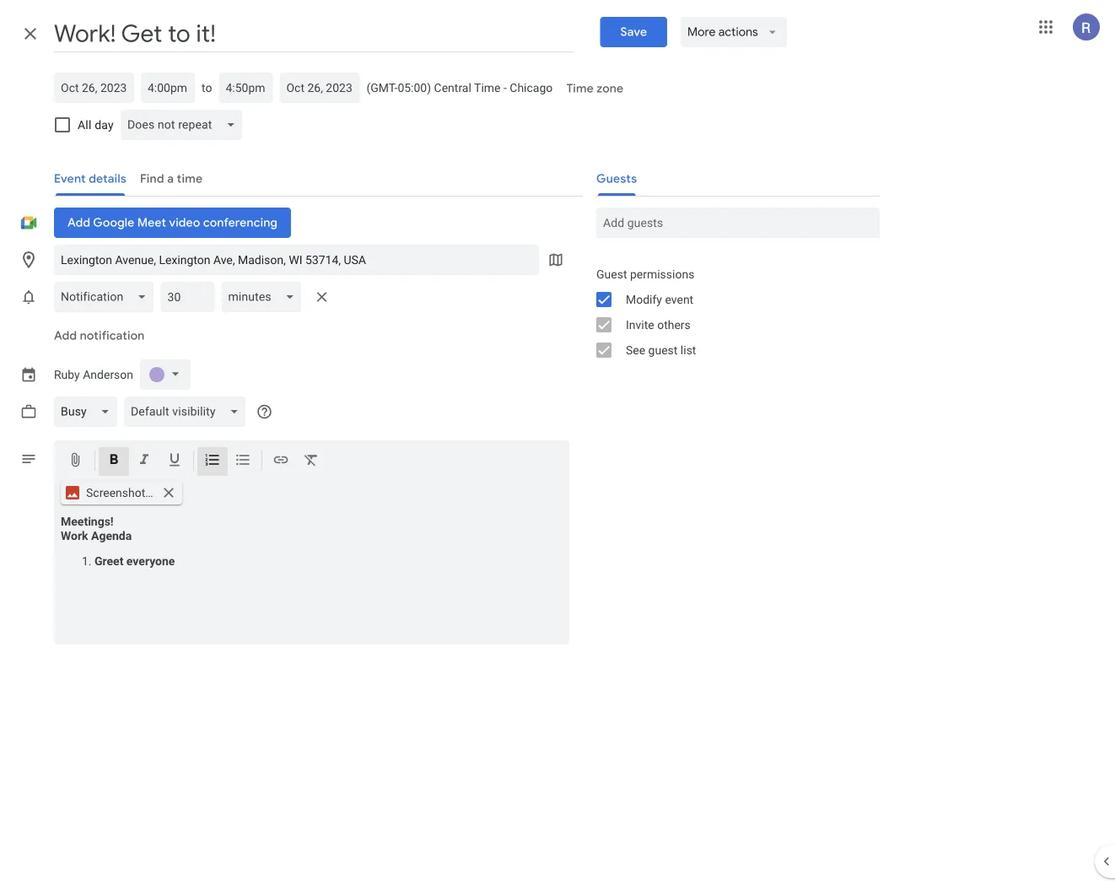 Task type: vqa. For each thing, say whether or not it's contained in the screenshot.
right Time
yes



Task type: locate. For each thing, give the bounding box(es) containing it.
Location text field
[[61, 245, 533, 275]]

invite
[[626, 318, 655, 332]]

add notification
[[54, 328, 145, 344]]

remove formatting image
[[303, 452, 320, 471]]

greet everyone
[[95, 555, 175, 569]]

ruby anderson
[[54, 368, 133, 382]]

permissions
[[631, 267, 695, 281]]

save
[[621, 24, 648, 40]]

others
[[658, 318, 691, 332]]

time inside button
[[567, 81, 594, 96]]

to
[[202, 81, 212, 95]]

all day
[[78, 118, 114, 132]]

notification
[[80, 328, 145, 344]]

underline image
[[166, 452, 183, 471]]

group containing guest permissions
[[583, 262, 880, 363]]

time left zone
[[567, 81, 594, 96]]

day
[[95, 118, 114, 132]]

italic image
[[136, 452, 153, 471]]

add
[[54, 328, 77, 344]]

guest
[[597, 267, 628, 281]]

modify event
[[626, 293, 694, 306]]

time left the -
[[474, 81, 501, 95]]

(gmt-
[[367, 81, 398, 95]]

End date text field
[[287, 78, 353, 98]]

End time text field
[[226, 78, 266, 98]]

ruby
[[54, 368, 80, 382]]

1 horizontal spatial time
[[567, 81, 594, 96]]

guest permissions
[[597, 267, 695, 281]]

time
[[474, 81, 501, 95], [567, 81, 594, 96]]

list
[[681, 343, 697, 357]]

everyone
[[127, 555, 175, 569]]

central
[[434, 81, 472, 95]]

insert link image
[[273, 452, 290, 471]]

meetings! work agenda
[[61, 515, 132, 543]]

group
[[583, 262, 880, 363]]

work
[[61, 529, 88, 543]]

Guests text field
[[604, 208, 874, 238]]

numbered list image
[[204, 452, 221, 471]]

None field
[[121, 110, 249, 140], [54, 282, 161, 312], [222, 282, 309, 312], [54, 397, 124, 427], [124, 397, 253, 427], [121, 110, 249, 140], [54, 282, 161, 312], [222, 282, 309, 312], [54, 397, 124, 427], [124, 397, 253, 427]]

guest
[[649, 343, 678, 357]]

Start date text field
[[61, 78, 127, 98]]

30 minutes before element
[[54, 279, 336, 316]]

Description text field
[[54, 515, 570, 642]]

more
[[688, 24, 716, 40]]

formatting options toolbar
[[54, 441, 570, 482]]

save button
[[601, 17, 668, 47]]

bulleted list image
[[235, 452, 252, 471]]

chicago
[[510, 81, 553, 95]]

bold image
[[106, 452, 122, 471]]



Task type: describe. For each thing, give the bounding box(es) containing it.
Title text field
[[54, 15, 574, 52]]

time zone
[[567, 81, 624, 96]]

add notification button
[[47, 316, 151, 356]]

Minutes in advance for notification number field
[[167, 282, 208, 312]]

modify
[[626, 293, 663, 306]]

arrow_drop_down
[[766, 24, 781, 40]]

all
[[78, 118, 92, 132]]

time zone button
[[560, 73, 631, 104]]

0 horizontal spatial time
[[474, 81, 501, 95]]

more actions arrow_drop_down
[[688, 24, 781, 40]]

see
[[626, 343, 646, 357]]

-
[[504, 81, 507, 95]]

05:00)
[[398, 81, 431, 95]]

agenda
[[91, 529, 132, 543]]

meetings!
[[61, 515, 114, 529]]

see guest list
[[626, 343, 697, 357]]

event
[[666, 293, 694, 306]]

invite others
[[626, 318, 691, 332]]

(gmt-05:00) central time - chicago
[[367, 81, 553, 95]]

zone
[[597, 81, 624, 96]]

greet
[[95, 555, 124, 569]]

anderson
[[83, 368, 133, 382]]

actions
[[719, 24, 759, 40]]

Start time text field
[[148, 78, 188, 98]]



